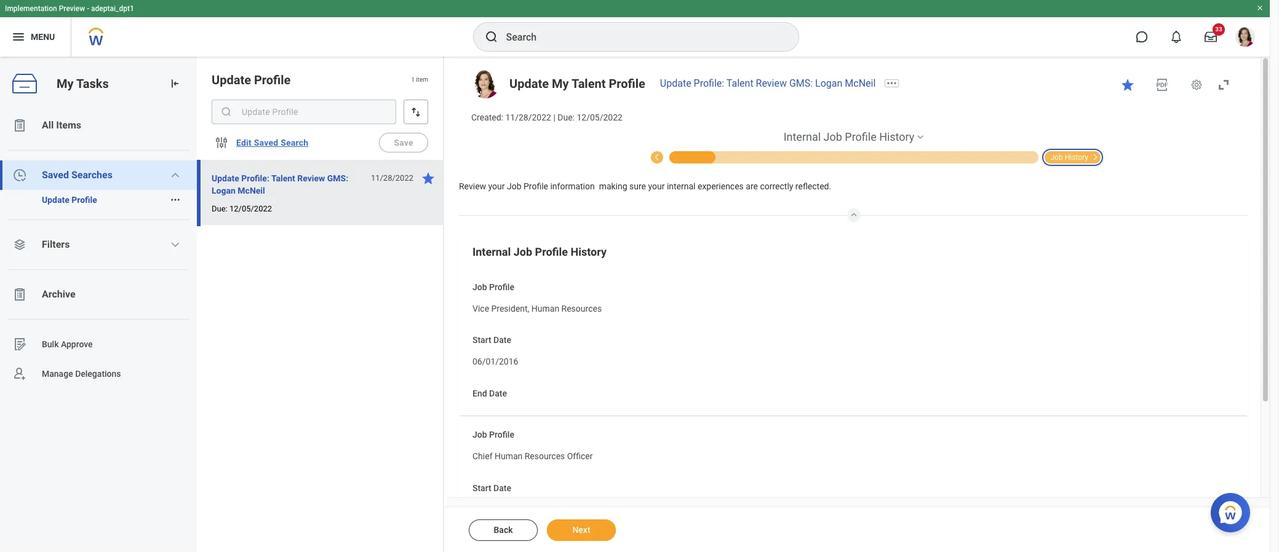 Task type: locate. For each thing, give the bounding box(es) containing it.
1 vertical spatial due:
[[212, 204, 228, 214]]

2 horizontal spatial history
[[1065, 153, 1089, 162]]

1 horizontal spatial saved
[[254, 138, 278, 148]]

your internal
[[648, 181, 696, 191]]

update profile inside item list element
[[212, 73, 291, 87]]

menu button
[[0, 17, 71, 57]]

0 vertical spatial job profile
[[473, 283, 515, 292]]

1 vertical spatial update profile
[[42, 195, 97, 205]]

1 vertical spatial internal
[[473, 246, 511, 259]]

internal job profile history
[[784, 130, 915, 143], [473, 246, 607, 259]]

update profile down saved searches
[[42, 195, 97, 205]]

job up vice president, human resources text field
[[514, 246, 533, 259]]

1 horizontal spatial logan
[[816, 78, 843, 89]]

item list element
[[197, 57, 444, 553]]

profile inside button
[[72, 195, 97, 205]]

date
[[494, 336, 512, 346], [489, 389, 507, 399], [494, 484, 512, 494]]

1 job profile from the top
[[473, 283, 515, 292]]

date right end
[[489, 389, 507, 399]]

start date up '06/01/2016' text field
[[473, 336, 512, 346]]

1 horizontal spatial profile:
[[694, 78, 725, 89]]

0 vertical spatial update profile
[[212, 73, 291, 87]]

11/28/2022 inside item list element
[[371, 174, 414, 183]]

profile:
[[694, 78, 725, 89], [241, 174, 270, 183]]

chevron down image inside saved searches dropdown button
[[171, 171, 181, 180]]

2 job profile element from the top
[[473, 444, 593, 467]]

12/05/2022
[[577, 113, 623, 122], [230, 204, 272, 214]]

items
[[56, 119, 81, 131]]

star image left view printable version (pdf) image
[[1121, 78, 1136, 92]]

1 vertical spatial resources
[[525, 452, 565, 462]]

internal job profile history up vice president, human resources text field
[[473, 246, 607, 259]]

search
[[281, 138, 309, 148]]

1 vertical spatial star image
[[421, 171, 436, 186]]

0 vertical spatial resources
[[562, 304, 602, 314]]

1 horizontal spatial update profile
[[212, 73, 291, 87]]

1 horizontal spatial internal
[[784, 130, 821, 143]]

start date up 01/01/2000 text field
[[473, 484, 512, 494]]

2 start date element from the top
[[473, 497, 519, 520]]

start date element up the end date
[[473, 349, 519, 372]]

chevron down image down related actions image
[[171, 240, 181, 250]]

0 vertical spatial history
[[880, 130, 915, 143]]

internal inside popup button
[[784, 130, 821, 143]]

due: right |
[[558, 113, 575, 122]]

due: right related actions image
[[212, 204, 228, 214]]

profile
[[254, 73, 291, 87], [609, 76, 646, 91], [845, 130, 877, 143], [524, 181, 548, 191], [72, 195, 97, 205], [535, 246, 568, 259], [489, 283, 515, 292], [489, 431, 515, 440]]

33 button
[[1198, 23, 1226, 50]]

job profile
[[473, 283, 515, 292], [473, 431, 515, 440]]

2 job profile from the top
[[473, 431, 515, 440]]

star image down 'save' button
[[421, 171, 436, 186]]

update up created: 11/28/2022 | due: 12/05/2022
[[510, 76, 549, 91]]

save button
[[379, 133, 428, 153]]

0 vertical spatial human
[[532, 304, 560, 314]]

saved right clock check icon
[[42, 169, 69, 181]]

filters button
[[0, 230, 197, 260]]

1 vertical spatial saved
[[42, 169, 69, 181]]

saved
[[254, 138, 278, 148], [42, 169, 69, 181]]

0 horizontal spatial gms:
[[327, 174, 349, 183]]

start for 01/01/2000
[[473, 484, 492, 494]]

all items
[[42, 119, 81, 131]]

0 vertical spatial start date
[[473, 336, 512, 346]]

internal job profile history inside region
[[473, 246, 607, 259]]

1 horizontal spatial 11/28/2022
[[506, 113, 552, 122]]

created:
[[472, 113, 504, 122]]

12/05/2022 down update my talent profile
[[577, 113, 623, 122]]

1 horizontal spatial star image
[[1121, 78, 1136, 92]]

1 vertical spatial update profile: talent review gms: logan mcneil
[[212, 174, 349, 196]]

internal job profile history button
[[784, 130, 915, 145]]

implementation preview -   adeptai_dpt1
[[5, 4, 134, 13]]

start date element containing 06/01/2016
[[473, 349, 519, 372]]

list
[[0, 111, 197, 389]]

logan up internal job profile history popup button
[[816, 78, 843, 89]]

search image
[[484, 30, 499, 44]]

saved searches button
[[0, 161, 197, 190]]

information
[[551, 181, 595, 191]]

start date element up back
[[473, 497, 519, 520]]

1 start date element from the top
[[473, 349, 519, 372]]

gms:
[[790, 78, 813, 89], [327, 174, 349, 183]]

human right chief
[[495, 452, 523, 462]]

job profile up chief
[[473, 431, 515, 440]]

back button
[[469, 520, 538, 542]]

mcneil up internal job profile history popup button
[[845, 78, 876, 89]]

-
[[87, 4, 89, 13]]

profile: inside button
[[241, 174, 270, 183]]

Vice President, Human Resources text field
[[473, 297, 602, 318]]

2 vertical spatial history
[[571, 246, 607, 259]]

1 chevron down image from the top
[[171, 171, 181, 180]]

internal job profile history up reflected. at the top right
[[784, 130, 915, 143]]

reflected.
[[796, 181, 832, 191]]

0 vertical spatial star image
[[1121, 78, 1136, 92]]

due: inside item list element
[[212, 204, 228, 214]]

internal up vice
[[473, 246, 511, 259]]

justify image
[[11, 30, 26, 44]]

2 vertical spatial date
[[494, 484, 512, 494]]

1 vertical spatial start date element
[[473, 497, 519, 520]]

0 horizontal spatial human
[[495, 452, 523, 462]]

logan
[[816, 78, 843, 89], [212, 186, 236, 196]]

talent inside the update profile: talent review gms: logan mcneil button
[[271, 174, 295, 183]]

1 vertical spatial logan
[[212, 186, 236, 196]]

human
[[532, 304, 560, 314], [495, 452, 523, 462]]

internal inside region
[[473, 246, 511, 259]]

1 horizontal spatial human
[[532, 304, 560, 314]]

1 start from the top
[[473, 336, 492, 346]]

0 horizontal spatial 12/05/2022
[[230, 204, 272, 214]]

start date element containing 01/01/2000
[[473, 497, 519, 520]]

0 horizontal spatial due:
[[212, 204, 228, 214]]

1 vertical spatial 11/28/2022
[[371, 174, 414, 183]]

job profile element containing vice president, human resources
[[473, 296, 602, 318]]

1 vertical spatial 12/05/2022
[[230, 204, 272, 214]]

menu
[[31, 32, 55, 42]]

configure image
[[214, 135, 229, 150]]

update profile: talent review gms: logan mcneil
[[660, 78, 876, 89], [212, 174, 349, 196]]

0 vertical spatial due:
[[558, 113, 575, 122]]

saved inside button
[[254, 138, 278, 148]]

update profile up search image
[[212, 73, 291, 87]]

update profile: talent review gms: logan mcneil inside button
[[212, 174, 349, 196]]

1 vertical spatial job profile
[[473, 431, 515, 440]]

12/05/2022 inside item list element
[[230, 204, 272, 214]]

job profile element containing chief human resources officer
[[473, 444, 593, 467]]

mcneil up due: 12/05/2022
[[238, 186, 265, 196]]

resources
[[562, 304, 602, 314], [525, 452, 565, 462]]

job up vice
[[473, 283, 487, 292]]

start
[[473, 336, 492, 346], [473, 484, 492, 494]]

0 horizontal spatial update profile
[[42, 195, 97, 205]]

chevron down image for filters
[[171, 240, 181, 250]]

01/01/2000 text field
[[473, 498, 519, 519]]

manage delegations link
[[0, 359, 197, 389]]

1 horizontal spatial internal job profile history
[[784, 130, 915, 143]]

0 vertical spatial start date element
[[473, 349, 519, 372]]

update up search image
[[212, 73, 251, 87]]

1 horizontal spatial history
[[880, 130, 915, 143]]

star image
[[1121, 78, 1136, 92], [421, 171, 436, 186]]

start date for 01/01/2000
[[473, 484, 512, 494]]

review
[[756, 78, 787, 89], [297, 174, 325, 183], [459, 181, 486, 191]]

saved right edit
[[254, 138, 278, 148]]

11/28/2022
[[506, 113, 552, 122], [371, 174, 414, 183]]

1 vertical spatial job profile element
[[473, 444, 593, 467]]

0 horizontal spatial update profile: talent review gms: logan mcneil
[[212, 174, 349, 196]]

0 vertical spatial internal job profile history
[[784, 130, 915, 143]]

my left tasks
[[57, 76, 74, 91]]

mcneil
[[845, 78, 876, 89], [238, 186, 265, 196]]

your
[[488, 181, 505, 191]]

view printable version (pdf) image
[[1155, 78, 1170, 92]]

0 horizontal spatial talent
[[271, 174, 295, 183]]

2 start date from the top
[[473, 484, 512, 494]]

logan up due: 12/05/2022
[[212, 186, 236, 196]]

related actions image
[[170, 195, 181, 206]]

edit saved search button
[[231, 131, 314, 155]]

0 horizontal spatial saved
[[42, 169, 69, 181]]

1 vertical spatial internal job profile history
[[473, 246, 607, 259]]

1 vertical spatial gms:
[[327, 174, 349, 183]]

start date
[[473, 336, 512, 346], [473, 484, 512, 494]]

0 horizontal spatial mcneil
[[238, 186, 265, 196]]

sort image
[[410, 106, 422, 118]]

0 vertical spatial internal
[[784, 130, 821, 143]]

11/28/2022 left |
[[506, 113, 552, 122]]

are
[[746, 181, 758, 191]]

tasks
[[76, 76, 109, 91]]

1 vertical spatial start
[[473, 484, 492, 494]]

0 vertical spatial start
[[473, 336, 492, 346]]

Search Workday  search field
[[506, 23, 773, 50]]

1 horizontal spatial mcneil
[[845, 78, 876, 89]]

due:
[[558, 113, 575, 122], [212, 204, 228, 214]]

end date
[[473, 389, 507, 399]]

1 item
[[411, 77, 428, 83]]

update profile
[[212, 73, 291, 87], [42, 195, 97, 205]]

0 vertical spatial chevron down image
[[171, 171, 181, 180]]

0 horizontal spatial profile:
[[241, 174, 270, 183]]

1 vertical spatial history
[[1065, 153, 1089, 162]]

06/01/2016 text field
[[473, 350, 519, 371]]

1 vertical spatial profile:
[[241, 174, 270, 183]]

next button
[[547, 520, 616, 542]]

talent
[[572, 76, 606, 91], [727, 78, 754, 89], [271, 174, 295, 183]]

edit
[[236, 138, 252, 148]]

chevron up image
[[847, 209, 861, 218]]

1 vertical spatial start date
[[473, 484, 512, 494]]

job
[[824, 130, 843, 143], [1051, 153, 1064, 162], [507, 181, 522, 191], [514, 246, 533, 259], [473, 283, 487, 292], [473, 431, 487, 440]]

transformation import image
[[169, 78, 181, 90]]

job profile element
[[473, 296, 602, 318], [473, 444, 593, 467]]

None text field
[[212, 100, 396, 124]]

notifications large image
[[1171, 31, 1183, 43]]

0 vertical spatial date
[[494, 336, 512, 346]]

manage delegations
[[42, 369, 121, 379]]

job up reflected. at the top right
[[824, 130, 843, 143]]

update down saved searches
[[42, 195, 69, 205]]

internal job profile history navigation
[[459, 130, 1249, 164]]

0 horizontal spatial internal
[[473, 246, 511, 259]]

gear image
[[1191, 79, 1203, 91]]

0 horizontal spatial star image
[[421, 171, 436, 186]]

filters
[[42, 239, 70, 251]]

my tasks element
[[0, 57, 197, 553]]

internal
[[784, 130, 821, 143], [473, 246, 511, 259]]

implementation
[[5, 4, 57, 13]]

0 horizontal spatial 11/28/2022
[[371, 174, 414, 183]]

2 chevron down image from the top
[[171, 240, 181, 250]]

internal job profile history region
[[459, 177, 1249, 553]]

job up chief
[[473, 431, 487, 440]]

my up |
[[552, 76, 569, 91]]

2 start from the top
[[473, 484, 492, 494]]

update profile inside button
[[42, 195, 97, 205]]

11/28/2022 down save at top
[[371, 174, 414, 183]]

1 vertical spatial human
[[495, 452, 523, 462]]

internal job profile history inside navigation
[[784, 130, 915, 143]]

0 horizontal spatial internal job profile history
[[473, 246, 607, 259]]

start date element
[[473, 349, 519, 372], [473, 497, 519, 520]]

date up '06/01/2016' text field
[[494, 336, 512, 346]]

0 horizontal spatial logan
[[212, 186, 236, 196]]

2 horizontal spatial review
[[756, 78, 787, 89]]

job inside popup button
[[824, 130, 843, 143]]

internal up reflected. at the top right
[[784, 130, 821, 143]]

update
[[212, 73, 251, 87], [510, 76, 549, 91], [660, 78, 692, 89], [212, 174, 239, 183], [42, 195, 69, 205]]

chevron down image up related actions image
[[171, 171, 181, 180]]

0 vertical spatial saved
[[254, 138, 278, 148]]

1 vertical spatial mcneil
[[238, 186, 265, 196]]

0 vertical spatial job profile element
[[473, 296, 602, 318]]

0 vertical spatial update profile: talent review gms: logan mcneil
[[660, 78, 876, 89]]

human right 'president,'
[[532, 304, 560, 314]]

12/05/2022 down the update profile: talent review gms: logan mcneil button on the left of page
[[230, 204, 272, 214]]

job left chevron right image
[[1051, 153, 1064, 162]]

0 vertical spatial 12/05/2022
[[577, 113, 623, 122]]

edit saved search
[[236, 138, 309, 148]]

start up 01/01/2000 text field
[[473, 484, 492, 494]]

profile logan mcneil image
[[1236, 27, 1256, 49]]

job profile up vice
[[473, 283, 515, 292]]

0 horizontal spatial review
[[297, 174, 325, 183]]

0 horizontal spatial history
[[571, 246, 607, 259]]

1 horizontal spatial due:
[[558, 113, 575, 122]]

update up due: 12/05/2022
[[212, 174, 239, 183]]

1 vertical spatial chevron down image
[[171, 240, 181, 250]]

date for president,
[[494, 336, 512, 346]]

date up 01/01/2000 text field
[[494, 484, 512, 494]]

chevron down image
[[171, 171, 181, 180], [171, 240, 181, 250]]

history
[[880, 130, 915, 143], [1065, 153, 1089, 162], [571, 246, 607, 259]]

1 horizontal spatial review
[[459, 181, 486, 191]]

my
[[57, 76, 74, 91], [552, 76, 569, 91]]

all
[[42, 119, 54, 131]]

1 job profile element from the top
[[473, 296, 602, 318]]

searches
[[71, 169, 113, 181]]

start up '06/01/2016' text field
[[473, 336, 492, 346]]

1 horizontal spatial gms:
[[790, 78, 813, 89]]

1 start date from the top
[[473, 336, 512, 346]]



Task type: describe. For each thing, give the bounding box(es) containing it.
officer
[[567, 452, 593, 462]]

fullscreen image
[[1217, 78, 1232, 92]]

1
[[411, 77, 415, 83]]

job inside button
[[1051, 153, 1064, 162]]

1 vertical spatial date
[[489, 389, 507, 399]]

0 vertical spatial profile:
[[694, 78, 725, 89]]

clipboard image
[[12, 287, 27, 302]]

update profile: talent review gms: logan mcneil link
[[660, 78, 876, 89]]

1 horizontal spatial update profile: talent review gms: logan mcneil
[[660, 78, 876, 89]]

start for 06/01/2016
[[473, 336, 492, 346]]

archive button
[[0, 280, 197, 310]]

mcneil inside the update profile: talent review gms: logan mcneil button
[[238, 186, 265, 196]]

manage
[[42, 369, 73, 379]]

user plus image
[[12, 367, 27, 382]]

update inside update profile: talent review gms: logan mcneil
[[212, 174, 239, 183]]

1 horizontal spatial 12/05/2022
[[577, 113, 623, 122]]

job profile element for 01/01/2000
[[473, 444, 593, 467]]

close environment banner image
[[1257, 4, 1264, 12]]

approve
[[61, 340, 93, 349]]

bulk
[[42, 340, 59, 349]]

adeptai_dpt1
[[91, 4, 134, 13]]

internal job profile history element
[[459, 234, 1249, 553]]

start date for 06/01/2016
[[473, 336, 512, 346]]

date for human
[[494, 484, 512, 494]]

rename image
[[12, 337, 27, 352]]

06/01/2016
[[473, 357, 519, 367]]

update inside list
[[42, 195, 69, 205]]

my tasks
[[57, 76, 109, 91]]

0 vertical spatial gms:
[[790, 78, 813, 89]]

01/01/2000
[[473, 505, 519, 515]]

review your job profile information  making sure your internal experiences are correctly reflected.
[[459, 181, 834, 191]]

2 horizontal spatial talent
[[727, 78, 754, 89]]

job profile for president,
[[473, 283, 515, 292]]

correctly
[[760, 181, 794, 191]]

chevron right image
[[1088, 150, 1103, 161]]

created: 11/28/2022 | due: 12/05/2022
[[472, 113, 623, 122]]

1 horizontal spatial talent
[[572, 76, 606, 91]]

update profile: talent review gms: logan mcneil button
[[212, 171, 364, 198]]

history inside job history button
[[1065, 153, 1089, 162]]

item
[[416, 77, 428, 83]]

experiences
[[698, 181, 744, 191]]

vice
[[473, 304, 489, 314]]

delegations
[[75, 369, 121, 379]]

chief human resources officer
[[473, 452, 593, 462]]

due: 12/05/2022
[[212, 204, 272, 214]]

chevron left image
[[650, 150, 665, 161]]

all items button
[[0, 111, 197, 140]]

0 vertical spatial mcneil
[[845, 78, 876, 89]]

history inside internal job profile history popup button
[[880, 130, 915, 143]]

clipboard image
[[12, 118, 27, 133]]

review inside the internal job profile history region
[[459, 181, 486, 191]]

sure
[[630, 181, 646, 191]]

menu banner
[[0, 0, 1271, 57]]

start date element for president,
[[473, 349, 519, 372]]

end
[[473, 389, 487, 399]]

chief
[[473, 452, 493, 462]]

save
[[394, 138, 414, 148]]

back
[[494, 526, 513, 536]]

search image
[[220, 106, 233, 118]]

none text field inside item list element
[[212, 100, 396, 124]]

job history
[[1051, 153, 1089, 162]]

employee's photo (logan mcneil) image
[[472, 70, 500, 98]]

saved inside dropdown button
[[42, 169, 69, 181]]

update my talent profile
[[510, 76, 646, 91]]

next
[[573, 526, 591, 536]]

Chief Human Resources Officer text field
[[473, 445, 593, 466]]

profile inside popup button
[[845, 130, 877, 143]]

gms: inside update profile: talent review gms: logan mcneil
[[327, 174, 349, 183]]

profile inside item list element
[[254, 73, 291, 87]]

preview
[[59, 4, 85, 13]]

president,
[[492, 304, 530, 314]]

job history button
[[1045, 150, 1103, 164]]

bulk approve link
[[0, 330, 197, 359]]

job profile element for 06/01/2016
[[473, 296, 602, 318]]

saved searches
[[42, 169, 113, 181]]

star image inside item list element
[[421, 171, 436, 186]]

update down search workday search field
[[660, 78, 692, 89]]

start date element for human
[[473, 497, 519, 520]]

archive
[[42, 289, 75, 300]]

chevron down image for saved searches
[[171, 171, 181, 180]]

history inside internal job profile history element
[[571, 246, 607, 259]]

vice president, human resources
[[473, 304, 602, 314]]

clock check image
[[12, 168, 27, 183]]

33
[[1216, 26, 1223, 33]]

|
[[554, 113, 556, 122]]

update profile button
[[0, 190, 165, 210]]

perspective image
[[12, 238, 27, 252]]

job profile for human
[[473, 431, 515, 440]]

list containing all items
[[0, 111, 197, 389]]

1 horizontal spatial my
[[552, 76, 569, 91]]

0 vertical spatial logan
[[816, 78, 843, 89]]

review inside update profile: talent review gms: logan mcneil
[[297, 174, 325, 183]]

inbox large image
[[1205, 31, 1218, 43]]

resources inside chief human resources officer text field
[[525, 452, 565, 462]]

resources inside vice president, human resources text field
[[562, 304, 602, 314]]

0 horizontal spatial my
[[57, 76, 74, 91]]

job right your on the top of the page
[[507, 181, 522, 191]]

logan inside the update profile: talent review gms: logan mcneil button
[[212, 186, 236, 196]]

bulk approve
[[42, 340, 93, 349]]

0 vertical spatial 11/28/2022
[[506, 113, 552, 122]]



Task type: vqa. For each thing, say whether or not it's contained in the screenshot.
Created: 11/28/2022 | Due: 12/05/2022
yes



